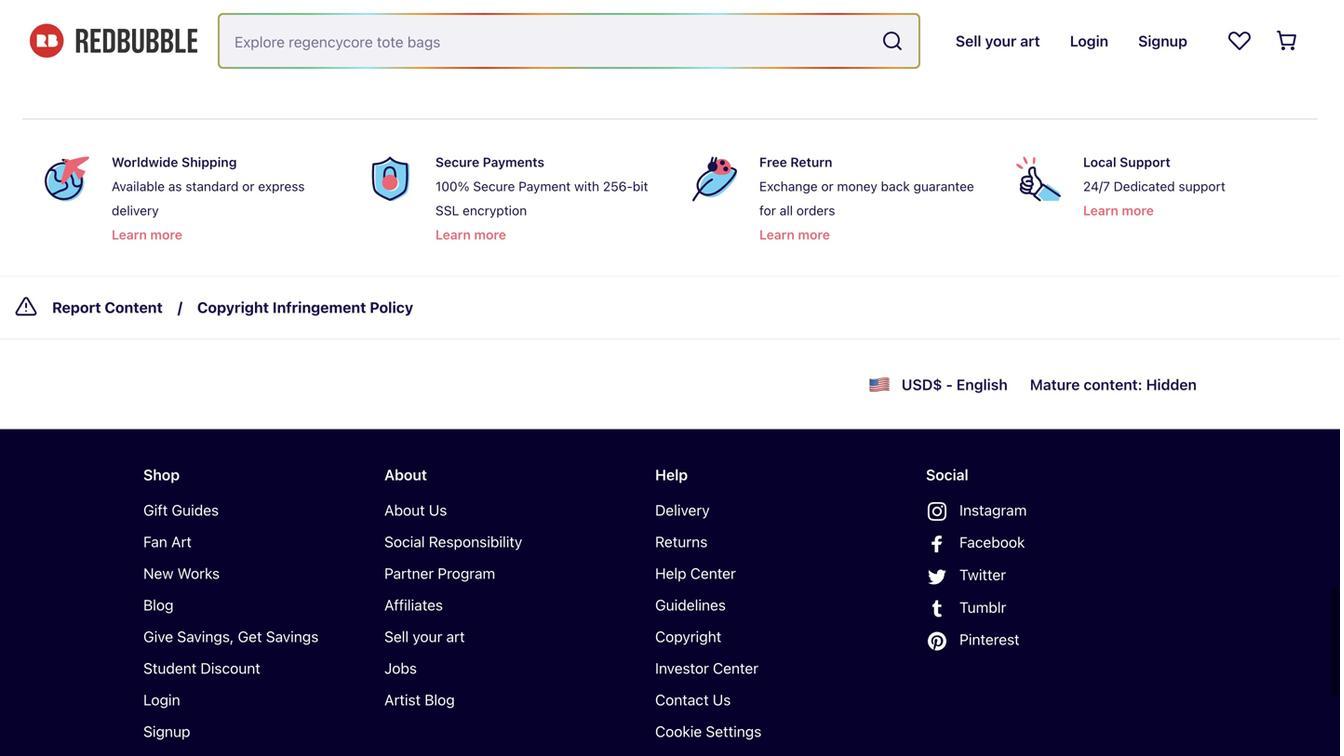 Task type: vqa. For each thing, say whether or not it's contained in the screenshot.
the Redbubble
no



Task type: describe. For each thing, give the bounding box(es) containing it.
t- up the redbubble logo at the top of the page
[[109, 8, 120, 24]]

student discount
[[143, 660, 260, 677]]

works
[[177, 565, 220, 583]]

learn more link for free return exchange or money back guarantee for all orders learn more
[[759, 224, 830, 246]]

more inside secure payments 100% secure payment with 256-bit ssl encryption learn more
[[474, 227, 506, 242]]

dessert
[[236, 8, 283, 24]]

give savings, get savings link
[[143, 625, 355, 649]]

free return element
[[685, 149, 979, 246]]

more inside free return exchange or money back guarantee for all orders learn more
[[798, 227, 830, 242]]

content
[[105, 299, 163, 316]]

mature
[[1030, 376, 1080, 394]]

100%
[[436, 179, 469, 194]]

shirts right bells
[[429, 8, 465, 24]]

more inside local support 24/7 dedicated support learn more
[[1122, 203, 1154, 218]]

copyright link
[[655, 625, 866, 649]]

trust signals element
[[22, 134, 1318, 261]]

postage stamps t-shirts
[[756, 8, 906, 24]]

-
[[946, 376, 953, 394]]

guidelines
[[655, 596, 726, 614]]

usd$
[[902, 376, 942, 394]]

money
[[837, 179, 877, 194]]

instagram link
[[926, 498, 1137, 523]]

bit
[[633, 179, 648, 194]]

shop
[[143, 466, 180, 484]]

your
[[413, 628, 442, 646]]

gift guides link
[[143, 498, 355, 522]]

gift
[[143, 502, 168, 519]]

24/7
[[1083, 179, 1110, 194]]

free return image
[[692, 157, 737, 201]]

investor center link
[[655, 656, 866, 681]]

as
[[168, 179, 182, 194]]

about us
[[384, 502, 447, 519]]

mistletoe t-shirts
[[22, 40, 131, 55]]

copyright infringement policy link
[[197, 292, 413, 323]]

artist blog
[[384, 691, 455, 709]]

more inside worldwide shipping available as standard or express delivery learn more
[[150, 227, 182, 242]]

give savings, get savings
[[143, 628, 319, 646]]

eggnog t-shirts
[[480, 8, 577, 24]]

art
[[446, 628, 465, 646]]

jobs
[[384, 660, 417, 677]]

returns link
[[655, 530, 866, 554]]

mature content: hidden link
[[1030, 370, 1197, 400]]

postage stamps t-shirts link
[[756, 5, 906, 27]]

local support image
[[1016, 157, 1061, 201]]

us for about us
[[429, 502, 447, 519]]

exchange
[[759, 179, 818, 194]]

christmas for christmas dessert t-shirts
[[170, 8, 232, 24]]

t- right dessert
[[287, 8, 298, 24]]

learn inside free return exchange or money back guarantee for all orders learn more
[[759, 227, 795, 242]]

cookie
[[655, 723, 702, 741]]

payment
[[519, 179, 571, 194]]

shirts right eggnog
[[542, 8, 577, 24]]

gift guides
[[143, 502, 219, 519]]

all
[[780, 203, 793, 218]]

free
[[759, 154, 787, 170]]

tumblr
[[959, 599, 1006, 616]]

facebook
[[959, 534, 1025, 552]]

program
[[438, 565, 495, 583]]

learn inside secure payments 100% secure payment with 256-bit ssl encryption learn more
[[436, 227, 471, 242]]

help center link
[[655, 562, 866, 586]]

yoga
[[921, 8, 951, 24]]

stamps
[[810, 8, 856, 24]]

learn more link for local support 24/7 dedicated support learn more
[[1083, 200, 1154, 222]]

policy
[[370, 299, 413, 316]]

learn more link for worldwide shipping available as standard or express delivery learn more
[[112, 224, 182, 246]]

returns
[[655, 533, 708, 551]]

help for help
[[655, 466, 688, 484]]

shirts right yoga
[[966, 8, 1001, 24]]

report
[[52, 299, 101, 316]]

secure payments image
[[369, 157, 413, 201]]

cookie settings button
[[655, 723, 762, 741]]

give
[[143, 628, 173, 646]]

contact us link
[[655, 688, 866, 712]]

investor
[[655, 660, 709, 677]]

t- right eggnog
[[531, 8, 542, 24]]

blog link
[[143, 593, 355, 617]]

content:
[[1084, 376, 1142, 394]]

redbubble logo image
[[30, 24, 197, 58]]

support
[[1179, 179, 1225, 194]]

guidelines link
[[655, 593, 866, 617]]

t- right yoga
[[955, 8, 966, 24]]

for
[[759, 203, 776, 218]]

with
[[574, 179, 599, 194]]

worldwide shipping element
[[37, 149, 331, 246]]

report content
[[52, 299, 163, 316]]

dedicated
[[1114, 179, 1175, 194]]

1 horizontal spatial blog
[[425, 691, 455, 709]]

hidden
[[1146, 376, 1197, 394]]

instagram
[[959, 502, 1027, 519]]

jingle
[[348, 8, 382, 24]]



Task type: locate. For each thing, give the bounding box(es) containing it.
savings
[[266, 628, 319, 646]]

0 vertical spatial copyright
[[197, 299, 269, 316]]

christmas dessert t-shirts link
[[170, 5, 333, 27]]

t- right "party"
[[694, 8, 705, 24]]

copyright for copyright infringement policy
[[197, 299, 269, 316]]

us up social responsibility
[[429, 502, 447, 519]]

or up orders
[[821, 179, 834, 194]]

social
[[926, 466, 969, 484], [384, 533, 425, 551]]

ssl
[[436, 203, 459, 218]]

local support 24/7 dedicated support learn more
[[1083, 154, 1225, 218]]

fan art link
[[143, 530, 355, 554]]

partner program link
[[384, 562, 596, 586]]

0 horizontal spatial christmas
[[170, 8, 232, 24]]

christmas dessert t-shirts
[[170, 8, 333, 24]]

christmas
[[170, 8, 232, 24], [592, 8, 654, 24]]

center down copyright link
[[713, 660, 758, 677]]

about up social responsibility
[[384, 502, 425, 519]]

center for investor center
[[713, 660, 758, 677]]

orders
[[796, 203, 835, 218]]

2 help from the top
[[655, 565, 686, 583]]

learn more link inside worldwide shipping element
[[112, 224, 182, 246]]

copyright
[[197, 299, 269, 316], [655, 628, 721, 646]]

sell your art link
[[384, 625, 596, 649]]

0 vertical spatial help
[[655, 466, 688, 484]]

christmas left dessert
[[170, 8, 232, 24]]

savings,
[[177, 628, 234, 646]]

learn down ssl
[[436, 227, 471, 242]]

christmas party t-shirts link
[[592, 5, 741, 27]]

0 horizontal spatial us
[[429, 502, 447, 519]]

center inside "link"
[[713, 660, 758, 677]]

worldwide shipping image
[[45, 157, 89, 201]]

learn more link
[[1083, 200, 1154, 222], [112, 224, 182, 246], [436, 224, 506, 246], [759, 224, 830, 246]]

get
[[238, 628, 262, 646]]

256-
[[603, 179, 633, 194]]

learn more link inside local support element
[[1083, 200, 1154, 222]]

us for contact us
[[713, 691, 731, 709]]

christmas for christmas party t-shirts
[[592, 8, 654, 24]]

t- right bells
[[418, 8, 429, 24]]

about for about us
[[384, 502, 425, 519]]

learn more link down delivery
[[112, 224, 182, 246]]

0 vertical spatial us
[[429, 502, 447, 519]]

help down returns
[[655, 565, 686, 583]]

1 christmas from the left
[[170, 8, 232, 24]]

learn inside local support 24/7 dedicated support learn more
[[1083, 203, 1118, 218]]

social responsibility link
[[384, 530, 596, 554]]

pinterest link
[[926, 628, 1137, 653]]

christmas left "party"
[[592, 8, 654, 24]]

help up delivery
[[655, 466, 688, 484]]

pinterest
[[959, 631, 1020, 649]]

blog down new
[[143, 596, 174, 614]]

partner
[[384, 565, 434, 583]]

social up instagram
[[926, 466, 969, 484]]

delivery link
[[655, 498, 866, 522]]

1 or from the left
[[242, 179, 255, 194]]

fan art
[[143, 533, 192, 551]]

t- right stamps at right
[[860, 8, 871, 24]]

1 vertical spatial secure
[[473, 179, 515, 194]]

0 vertical spatial blog
[[143, 596, 174, 614]]

shirts left jingle
[[298, 8, 333, 24]]

infringement
[[272, 299, 366, 316]]

new
[[143, 565, 174, 583]]

social for social responsibility
[[384, 533, 425, 551]]

delivery
[[655, 502, 710, 519]]

2 christmas from the left
[[592, 8, 654, 24]]

yoga  t-shirts
[[921, 8, 1001, 24]]

secure payments 100% secure payment with 256-bit ssl encryption learn more
[[436, 154, 648, 242]]

shirts
[[120, 8, 156, 24], [298, 8, 333, 24], [429, 8, 465, 24], [542, 8, 577, 24], [705, 8, 741, 24], [871, 8, 906, 24], [966, 8, 1001, 24], [95, 40, 131, 55]]

christmas party t-shirts
[[592, 8, 741, 24]]

0 horizontal spatial copyright
[[197, 299, 269, 316]]

postage
[[756, 8, 807, 24]]

1 help from the top
[[655, 466, 688, 484]]

or inside worldwide shipping available as standard or express delivery learn more
[[242, 179, 255, 194]]

shirts left yoga
[[871, 8, 906, 24]]

0 vertical spatial secure
[[436, 154, 479, 170]]

secure payments element
[[361, 149, 655, 246]]

1 vertical spatial us
[[713, 691, 731, 709]]

0 horizontal spatial or
[[242, 179, 255, 194]]

1 vertical spatial help
[[655, 565, 686, 583]]

local
[[1083, 154, 1116, 170]]

facebook link
[[926, 531, 1137, 556]]

help center
[[655, 565, 736, 583]]

us
[[429, 502, 447, 519], [713, 691, 731, 709]]

1 vertical spatial social
[[384, 533, 425, 551]]

artist
[[384, 691, 421, 709]]

free return exchange or money back guarantee for all orders learn more
[[759, 154, 974, 242]]

learn more link down ssl
[[436, 224, 506, 246]]

us up settings
[[713, 691, 731, 709]]

more down delivery
[[150, 227, 182, 242]]

student
[[143, 660, 197, 677]]

shirts down marshmallow t-shirts link
[[95, 40, 131, 55]]

encryption
[[463, 203, 527, 218]]

delivery
[[112, 203, 159, 218]]

2 or from the left
[[821, 179, 834, 194]]

new works link
[[143, 562, 355, 586]]

about for about
[[384, 466, 427, 484]]

learn down delivery
[[112, 227, 147, 242]]

affiliates link
[[384, 593, 596, 617]]

artist blog link
[[384, 688, 596, 712]]

1 horizontal spatial copyright
[[655, 628, 721, 646]]

learn more link down all
[[759, 224, 830, 246]]

learn more link inside free return element
[[759, 224, 830, 246]]

help inside help center link
[[655, 565, 686, 583]]

learn down all
[[759, 227, 795, 242]]

about us link
[[384, 498, 596, 522]]

learn more link for secure payments 100% secure payment with 256-bit ssl encryption learn more
[[436, 224, 506, 246]]

center up guidelines
[[690, 565, 736, 583]]

1 vertical spatial copyright
[[655, 628, 721, 646]]

1 vertical spatial blog
[[425, 691, 455, 709]]

0 horizontal spatial blog
[[143, 596, 174, 614]]

available
[[112, 179, 165, 194]]

copyright left the infringement in the top of the page
[[197, 299, 269, 316]]

or inside free return exchange or money back guarantee for all orders learn more
[[821, 179, 834, 194]]

english
[[956, 376, 1008, 394]]

🇺🇸 footer
[[0, 338, 1340, 757]]

payments
[[483, 154, 544, 170]]

1 horizontal spatial us
[[713, 691, 731, 709]]

mature content: hidden
[[1030, 376, 1197, 394]]

copyright down guidelines
[[655, 628, 721, 646]]

1 about from the top
[[384, 466, 427, 484]]

express
[[258, 179, 305, 194]]

about up about us
[[384, 466, 427, 484]]

2 about from the top
[[384, 502, 425, 519]]

0 vertical spatial social
[[926, 466, 969, 484]]

more down orders
[[798, 227, 830, 242]]

contact us
[[655, 691, 731, 709]]

0 horizontal spatial social
[[384, 533, 425, 551]]

learn inside worldwide shipping available as standard or express delivery learn more
[[112, 227, 147, 242]]

learn down 24/7
[[1083, 203, 1118, 218]]

cookie settings
[[655, 723, 762, 741]]

copyright for copyright
[[655, 628, 721, 646]]

sell your art
[[384, 628, 465, 646]]

1 vertical spatial about
[[384, 502, 425, 519]]

Search term search field
[[220, 15, 874, 67]]

center for help center
[[690, 565, 736, 583]]

responsibility
[[429, 533, 522, 551]]

more down encryption
[[474, 227, 506, 242]]

tumblr link
[[926, 595, 1137, 620]]

local support element
[[1009, 149, 1303, 246]]

more
[[1122, 203, 1154, 218], [150, 227, 182, 242], [474, 227, 506, 242], [798, 227, 830, 242]]

affiliates
[[384, 596, 443, 614]]

settings
[[706, 723, 762, 741]]

sell
[[384, 628, 409, 646]]

0 vertical spatial about
[[384, 466, 427, 484]]

social for social
[[926, 466, 969, 484]]

copyright inside copyright link
[[655, 628, 721, 646]]

blog right artist at the bottom
[[425, 691, 455, 709]]

art
[[171, 533, 192, 551]]

1 horizontal spatial social
[[926, 466, 969, 484]]

0 vertical spatial center
[[690, 565, 736, 583]]

or left express
[[242, 179, 255, 194]]

copyright inside copyright infringement policy link
[[197, 299, 269, 316]]

1 vertical spatial center
[[713, 660, 758, 677]]

bells
[[385, 8, 415, 24]]

jingle bells t-shirts link
[[348, 5, 465, 27]]

more down dedicated
[[1122, 203, 1154, 218]]

1 horizontal spatial or
[[821, 179, 834, 194]]

t- down marshmallow t-shirts link
[[84, 40, 95, 55]]

marshmallow
[[22, 8, 106, 24]]

jobs link
[[384, 656, 596, 681]]

help for help center
[[655, 565, 686, 583]]

jingle bells t-shirts
[[348, 8, 465, 24]]

usd$ - english
[[902, 376, 1008, 394]]

learn more link down 24/7
[[1083, 200, 1154, 222]]

1 horizontal spatial christmas
[[592, 8, 654, 24]]

secure
[[436, 154, 479, 170], [473, 179, 515, 194]]

eggnog
[[480, 8, 527, 24]]

None field
[[220, 15, 918, 67]]

investor center
[[655, 660, 758, 677]]

party
[[658, 8, 691, 24]]

learn more link inside secure payments element
[[436, 224, 506, 246]]

student discount link
[[143, 656, 355, 681]]

support
[[1120, 154, 1171, 170]]

guides
[[172, 502, 219, 519]]

shirts up the redbubble logo at the top of the page
[[120, 8, 156, 24]]

fan
[[143, 533, 167, 551]]

secure up encryption
[[473, 179, 515, 194]]

secure up '100%' at the top left of page
[[436, 154, 479, 170]]

shirts right "party"
[[705, 8, 741, 24]]

social up partner
[[384, 533, 425, 551]]

login
[[143, 691, 180, 709]]

contact
[[655, 691, 709, 709]]

shipping
[[182, 154, 237, 170]]



